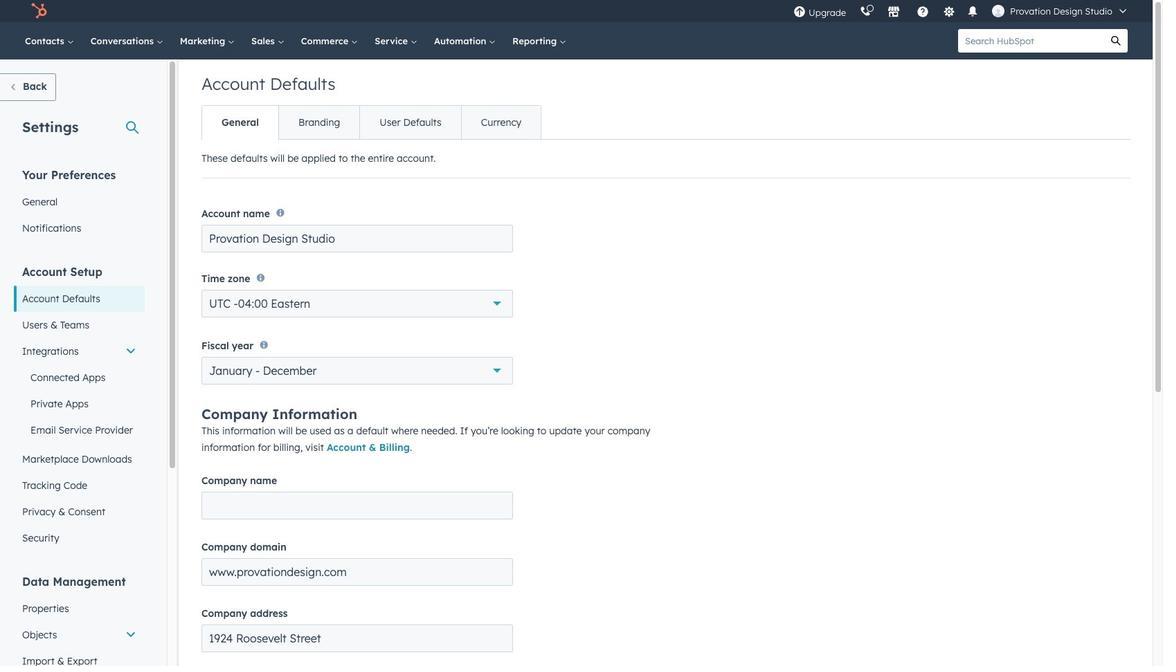 Task type: describe. For each thing, give the bounding box(es) containing it.
james peterson image
[[993, 5, 1005, 17]]

account setup element
[[14, 265, 145, 552]]

data management element
[[14, 575, 145, 667]]

marketplaces image
[[888, 6, 900, 19]]



Task type: vqa. For each thing, say whether or not it's contained in the screenshot.
bottommost 2
no



Task type: locate. For each thing, give the bounding box(es) containing it.
navigation
[[202, 105, 542, 140]]

menu
[[787, 0, 1137, 22]]

None text field
[[202, 492, 513, 520], [202, 625, 513, 653], [202, 492, 513, 520], [202, 625, 513, 653]]

Search HubSpot search field
[[959, 29, 1105, 53]]

None text field
[[202, 225, 513, 253], [202, 559, 513, 587], [202, 225, 513, 253], [202, 559, 513, 587]]

your preferences element
[[14, 168, 145, 242]]



